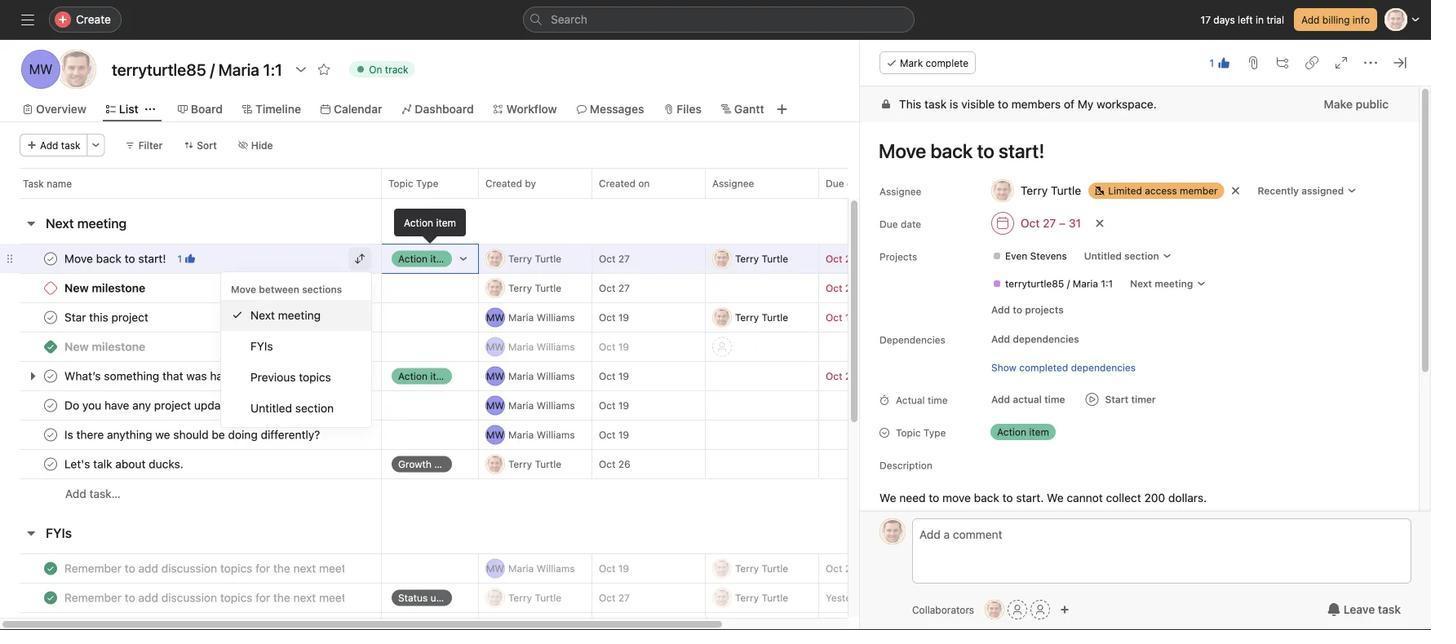 Task type: vqa. For each thing, say whether or not it's contained in the screenshot.
The Recently Assigned dropdown button
yes



Task type: describe. For each thing, give the bounding box(es) containing it.
1 vertical spatial fyis
[[46, 526, 72, 541]]

topic inside main content
[[896, 428, 921, 439]]

0 vertical spatial 1 button
[[1205, 51, 1235, 74]]

overview link
[[23, 100, 86, 118]]

add tab image
[[776, 103, 789, 116]]

access
[[1145, 185, 1177, 197]]

section inside untitled section dropdown button
[[1125, 251, 1159, 262]]

show completed dependencies button
[[991, 361, 1136, 374]]

mw for do you have any project updates? text field
[[486, 400, 504, 412]]

creator for move back to start! cell
[[478, 244, 592, 274]]

17
[[1201, 14, 1211, 25]]

add task…
[[65, 488, 121, 501]]

on track
[[369, 64, 408, 75]]

row containing action item
[[0, 361, 992, 392]]

0 vertical spatial fyis
[[251, 340, 273, 353]]

move tasks between sections image inside the "move back to start!" cell
[[355, 254, 365, 264]]

19 for remember to add discussion topics for the next meeting text box
[[618, 563, 629, 575]]

1 vertical spatial untitled section
[[251, 402, 334, 415]]

completed milestone image
[[44, 341, 57, 354]]

mw for "is there anything we should be doing differently?" text box
[[486, 430, 504, 441]]

oct 19 for the new milestone text box associated with mw
[[599, 341, 629, 353]]

Task Name text field
[[868, 132, 1399, 170]]

add or remove collaborators image
[[1060, 605, 1070, 615]]

status update
[[398, 593, 463, 604]]

clear due date image
[[1095, 219, 1105, 228]]

gantt link
[[721, 100, 764, 118]]

completed image for let's talk about ducks. text field
[[41, 455, 60, 475]]

add for add billing info
[[1301, 14, 1320, 25]]

0 horizontal spatial tt button
[[880, 519, 906, 545]]

projects element
[[966, 242, 1417, 299]]

Completed milestone checkbox
[[44, 282, 57, 295]]

completed checkbox for star this project text field
[[41, 308, 60, 328]]

growth conversation button
[[382, 450, 493, 479]]

Is there anything we should be doing differently? text field
[[61, 427, 325, 444]]

is
[[950, 98, 958, 111]]

show options image
[[295, 63, 308, 76]]

1 horizontal spatial tt button
[[985, 601, 1005, 620]]

oct 19 for remember to add discussion topics for the next meeting text box
[[599, 563, 629, 575]]

leave
[[1344, 603, 1375, 617]]

due date inside main content
[[880, 219, 921, 230]]

start
[[1105, 394, 1129, 406]]

add actual time
[[991, 394, 1065, 406]]

new milestone text field for mw
[[61, 339, 150, 355]]

maria williams for creator for do you have any project updates? cell
[[508, 400, 575, 412]]

turtle inside creator for let's talk about ducks. cell
[[535, 459, 562, 470]]

limited
[[1108, 185, 1142, 197]]

1 we from the left
[[880, 492, 896, 505]]

to right back
[[1003, 492, 1013, 505]]

on
[[369, 64, 382, 75]]

action inside main content
[[997, 427, 1027, 438]]

growth conversation
[[398, 459, 493, 470]]

meeting inside option
[[278, 309, 321, 322]]

next meeting button
[[1123, 273, 1214, 295]]

200
[[1144, 492, 1165, 505]]

workspace.
[[1097, 98, 1157, 111]]

row containing growth conversation
[[0, 450, 992, 480]]

27 inside header fyis tree grid
[[618, 593, 630, 604]]

creator for new milestone cell for oct 27
[[478, 273, 592, 304]]

add subtask image
[[1276, 56, 1289, 69]]

close details image
[[1394, 56, 1407, 69]]

next meeting inside popup button
[[1130, 278, 1193, 290]]

assigned
[[1302, 185, 1344, 197]]

oct inside main content
[[1021, 217, 1040, 230]]

filter
[[138, 140, 163, 151]]

fyis button
[[46, 519, 72, 548]]

previous
[[251, 371, 296, 384]]

oct 26
[[599, 459, 631, 470]]

in
[[1256, 14, 1264, 25]]

completed checkbox for move back to start! text field
[[41, 249, 60, 269]]

row containing status update
[[0, 583, 992, 614]]

move back to start! dialog
[[860, 40, 1431, 631]]

update
[[431, 593, 463, 604]]

of
[[1064, 98, 1075, 111]]

1 inside the "move back to start!" cell
[[177, 253, 182, 265]]

completed checkbox for remember to add discussion topics for the next meeting text box
[[41, 559, 60, 579]]

0 horizontal spatial section
[[295, 402, 334, 415]]

to inside button
[[1013, 304, 1023, 316]]

even stevens
[[1005, 251, 1067, 262]]

completed image for move back to start! text field
[[41, 249, 60, 269]]

header fyis tree grid
[[0, 554, 992, 631]]

this
[[899, 98, 922, 111]]

search button
[[523, 7, 915, 33]]

timeline
[[255, 102, 301, 116]]

oct 27 for row containing 1
[[599, 253, 630, 265]]

list link
[[106, 100, 139, 118]]

created on
[[599, 178, 650, 189]]

cannot
[[1067, 492, 1103, 505]]

2 move tasks between sections image from the top
[[355, 430, 365, 440]]

hide button
[[231, 134, 280, 157]]

member
[[1180, 185, 1218, 197]]

more actions image
[[91, 140, 101, 150]]

on
[[638, 178, 650, 189]]

tt inside creator for let's talk about ducks. cell
[[489, 459, 502, 470]]

attachments: add a file to this task, move back to start! image
[[1247, 56, 1260, 69]]

item inside tooltip
[[436, 217, 456, 228]]

maria for creator for what's something that was harder than expected? cell
[[508, 371, 534, 382]]

create
[[76, 13, 111, 26]]

search list box
[[523, 7, 915, 33]]

do you have any project updates? cell
[[0, 391, 382, 421]]

terry turtle inside dropdown button
[[1021, 184, 1081, 197]]

created by
[[486, 178, 536, 189]]

sort button
[[176, 134, 224, 157]]

add dependencies button
[[984, 328, 1087, 351]]

19 for the new milestone text box associated with mw
[[618, 341, 629, 353]]

board
[[191, 102, 223, 116]]

show completed dependencies
[[991, 362, 1136, 374]]

next meeting button
[[46, 209, 127, 238]]

add actual time button
[[984, 388, 1073, 411]]

action item button
[[382, 244, 478, 274]]

creation date for remember to add discussion topics for the next meeting cell
[[592, 613, 706, 631]]

williams for creator for star this project cell
[[537, 312, 575, 324]]

date inside row
[[847, 178, 867, 189]]

row containing 1
[[0, 244, 992, 274]]

untitled section inside dropdown button
[[1084, 251, 1159, 262]]

recently
[[1258, 185, 1299, 197]]

type inside move back to start! dialog
[[924, 428, 946, 439]]

previous topics
[[251, 371, 331, 384]]

creator for remember to add discussion topics for the next meeting cell for oct 19
[[478, 554, 592, 584]]

messages link
[[577, 100, 644, 118]]

status
[[398, 593, 428, 604]]

on track button
[[342, 58, 422, 81]]

add dependencies
[[991, 334, 1079, 345]]

terry inside creator for let's talk about ducks. cell
[[508, 459, 532, 470]]

header next meeting tree grid
[[0, 244, 992, 509]]

leave task
[[1344, 603, 1401, 617]]

repeats image
[[868, 621, 881, 631]]

task
[[23, 178, 44, 189]]

add for add task…
[[65, 488, 86, 501]]

completed image for star this project text field
[[41, 308, 60, 328]]

conversation
[[434, 459, 493, 470]]

1 vertical spatial dependencies
[[1071, 362, 1136, 374]]

leave task button
[[1317, 596, 1412, 625]]

messages
[[590, 102, 644, 116]]

due date inside row
[[826, 178, 867, 189]]

add task
[[40, 140, 80, 151]]

maria williams for creator for what's something that was harder than expected? cell
[[508, 371, 575, 382]]

0 vertical spatial type
[[416, 178, 439, 189]]

collaborators
[[912, 605, 974, 616]]

topics
[[299, 371, 331, 384]]

projects
[[880, 251, 917, 263]]

23
[[845, 371, 857, 382]]

action item inside tooltip
[[404, 217, 456, 228]]

complete
[[926, 57, 969, 69]]

overview
[[36, 102, 86, 116]]

3 creator for remember to add discussion topics for the next meeting cell from the top
[[478, 613, 592, 631]]

/
[[1067, 278, 1070, 290]]

let's talk about ducks. cell
[[0, 450, 382, 480]]

terryturtle85
[[1005, 278, 1064, 290]]

maria for creator for remember to add discussion topics for the next meeting cell containing mw
[[508, 563, 534, 575]]

completed checkbox for let's talk about ducks. text field
[[41, 455, 60, 475]]

dashboard link
[[402, 100, 474, 118]]

by
[[525, 178, 536, 189]]

0 horizontal spatial time
[[928, 395, 948, 406]]

to right 'need'
[[929, 492, 939, 505]]

topic type inside move back to start! dialog
[[896, 428, 946, 439]]

is there anything we should be doing differently? cell
[[0, 420, 382, 450]]

actual
[[1013, 394, 1042, 406]]

tt inside creator for remember to add discussion topics for the next meeting cell
[[489, 593, 502, 604]]

task for this
[[925, 98, 947, 111]]

completed checkbox inside what's something that was harder than expected? cell
[[41, 367, 60, 386]]

add task button
[[20, 134, 88, 157]]

next inside popup button
[[1130, 278, 1152, 290]]

3 remember to add discussion topics for the next meeting cell from the top
[[0, 613, 382, 631]]

growth
[[398, 459, 432, 470]]

maria williams for creator for star this project cell
[[508, 312, 575, 324]]

completed checkbox for remember to add discussion topics for the next meeting text field at bottom
[[41, 589, 60, 608]]

next inside option
[[251, 309, 275, 322]]

williams inside header fyis tree grid
[[537, 563, 575, 575]]

maria for creator for is there anything we should be doing differently? cell
[[508, 430, 534, 441]]

board link
[[178, 100, 223, 118]]

expand subtask list for the task what's something that was harder than expected? image
[[26, 370, 39, 383]]

mark
[[900, 57, 923, 69]]

Remember to add discussion topics for the next meeting text field
[[61, 590, 345, 607]]

creator for star this project cell
[[478, 303, 592, 333]]

trial
[[1267, 14, 1284, 25]]

Move back to start! text field
[[61, 251, 171, 267]]

created for created on
[[599, 178, 636, 189]]

maria williams for creator for is there anything we should be doing differently? cell
[[508, 430, 575, 441]]

williams for creator for what's something that was harder than expected? cell
[[537, 371, 575, 382]]

status update button
[[382, 584, 478, 613]]

untitled inside dropdown button
[[1084, 251, 1122, 262]]

my
[[1078, 98, 1094, 111]]

31
[[1069, 217, 1081, 230]]

meeting inside popup button
[[1155, 278, 1193, 290]]

add for add dependencies
[[991, 334, 1010, 345]]



Task type: locate. For each thing, give the bounding box(es) containing it.
new milestone text field for tt
[[61, 280, 150, 297]]

mw inside creator for do you have any project updates? cell
[[486, 400, 504, 412]]

list
[[119, 102, 139, 116]]

Remember to add discussion topics for the next meeting text field
[[61, 561, 345, 577]]

turtle inside creator for move back to start! cell
[[535, 253, 562, 265]]

0 vertical spatial move tasks between sections image
[[355, 254, 365, 264]]

5 completed image from the top
[[41, 455, 60, 475]]

26
[[618, 459, 631, 470]]

created left on
[[599, 178, 636, 189]]

3 completed checkbox from the top
[[41, 455, 60, 475]]

dependencies up start
[[1071, 362, 1136, 374]]

1 horizontal spatial section
[[1125, 251, 1159, 262]]

even
[[1005, 251, 1028, 262]]

1 vertical spatial topic type
[[896, 428, 946, 439]]

remember to add discussion topics for the next meeting cell up remember to add discussion topics for the next meeting text field at bottom
[[0, 554, 382, 584]]

completed image inside the "move back to start!" cell
[[41, 249, 60, 269]]

0 vertical spatial untitled section
[[1084, 251, 1159, 262]]

1 vertical spatial task
[[61, 140, 80, 151]]

assignee inside main content
[[880, 186, 922, 197]]

1 horizontal spatial assignee
[[880, 186, 922, 197]]

type down actual time in the right bottom of the page
[[924, 428, 946, 439]]

terry turtle
[[1021, 184, 1081, 197], [508, 253, 562, 265], [735, 253, 788, 265], [508, 283, 562, 294], [735, 312, 788, 324], [508, 459, 562, 470], [735, 563, 788, 575], [508, 593, 562, 604], [735, 593, 788, 604]]

actual time
[[896, 395, 948, 406]]

completed checkbox inside is there anything we should be doing differently? cell
[[41, 426, 60, 445]]

to
[[998, 98, 1009, 111], [1013, 304, 1023, 316], [929, 492, 939, 505], [1003, 492, 1013, 505]]

1 vertical spatial tt button
[[985, 601, 1005, 620]]

0 vertical spatial section
[[1125, 251, 1159, 262]]

collapse task list for this section image down task
[[24, 217, 38, 230]]

creator for new milestone cell containing tt
[[478, 273, 592, 304]]

24
[[845, 563, 857, 575]]

new milestone cell down move back to start! text field
[[0, 273, 382, 304]]

2 vertical spatial meeting
[[278, 309, 321, 322]]

1 button up star this project cell in the left of the page
[[174, 251, 198, 267]]

0 vertical spatial tt button
[[880, 519, 906, 545]]

action item inside popup button
[[398, 253, 450, 265]]

2 horizontal spatial next
[[1130, 278, 1152, 290]]

1 horizontal spatial 1 button
[[1205, 51, 1235, 74]]

1 horizontal spatial task
[[925, 98, 947, 111]]

task for add
[[61, 140, 80, 151]]

1 horizontal spatial untitled
[[1084, 251, 1122, 262]]

action item inside move back to start! dialog
[[997, 427, 1049, 438]]

creator for do you have any project updates? cell
[[478, 391, 592, 421]]

1 completed checkbox from the top
[[41, 249, 60, 269]]

remember to add discussion topics for the next meeting cell for mw
[[0, 554, 382, 584]]

New milestone text field
[[61, 280, 150, 297], [61, 339, 150, 355]]

calendar
[[334, 102, 382, 116]]

1 vertical spatial type
[[924, 428, 946, 439]]

completed checkbox up completed milestone icon
[[41, 308, 60, 328]]

1 vertical spatial action item button
[[984, 421, 1082, 444]]

topic inside row
[[388, 178, 413, 189]]

1 vertical spatial due date
[[880, 219, 921, 230]]

0 horizontal spatial 1 button
[[174, 251, 198, 267]]

item
[[436, 217, 456, 228], [430, 253, 450, 265], [430, 371, 450, 382], [1029, 427, 1049, 438]]

0 vertical spatial next meeting
[[46, 216, 127, 231]]

maria inside creator for is there anything we should be doing differently? cell
[[508, 430, 534, 441]]

1 horizontal spatial date
[[901, 219, 921, 230]]

description
[[880, 460, 933, 472]]

gantt
[[734, 102, 764, 116]]

oct 19 for do you have any project updates? text field
[[599, 400, 629, 412]]

1 horizontal spatial created
[[599, 178, 636, 189]]

0 horizontal spatial untitled section
[[251, 402, 334, 415]]

task name
[[23, 178, 72, 189]]

maria williams inside creator for is there anything we should be doing differently? cell
[[508, 430, 575, 441]]

star this project cell
[[0, 303, 382, 333]]

2 horizontal spatial next meeting
[[1130, 278, 1193, 290]]

meeting down move between sections
[[278, 309, 321, 322]]

files
[[677, 102, 702, 116]]

item inside main content
[[1029, 427, 1049, 438]]

2 completed checkbox from the top
[[41, 396, 60, 416]]

mw inside header fyis tree grid
[[486, 563, 504, 575]]

oct 24
[[826, 563, 857, 575]]

mark complete button
[[880, 51, 976, 74]]

oct
[[1021, 217, 1040, 230], [599, 253, 616, 265], [826, 253, 842, 265], [599, 283, 616, 294], [826, 283, 842, 294], [599, 312, 616, 324], [826, 312, 842, 324], [599, 341, 616, 353], [599, 371, 616, 382], [826, 371, 842, 382], [599, 400, 616, 412], [599, 430, 616, 441], [599, 459, 616, 470], [599, 563, 616, 575], [826, 563, 842, 575], [599, 593, 616, 604]]

1 horizontal spatial meeting
[[278, 309, 321, 322]]

williams for creator for do you have any project updates? cell
[[537, 400, 575, 412]]

2 new milestone cell from the top
[[0, 332, 382, 362]]

name
[[47, 178, 72, 189]]

0 vertical spatial due date
[[826, 178, 867, 189]]

completed checkbox down completed image
[[41, 455, 60, 475]]

creator for what's something that was harder than expected? cell
[[478, 361, 592, 392]]

2 creator for remember to add discussion topics for the next meeting cell from the top
[[478, 583, 592, 614]]

maria for creator for do you have any project updates? cell
[[508, 400, 534, 412]]

created left by
[[486, 178, 522, 189]]

3 completed image from the top
[[41, 367, 60, 386]]

1 left attachments: add a file to this task, move back to start! icon
[[1210, 57, 1214, 69]]

topic type inside row
[[388, 178, 439, 189]]

creator for new milestone cell for oct 19
[[478, 332, 592, 362]]

we left 'need'
[[880, 492, 896, 505]]

add down overview link
[[40, 140, 58, 151]]

task left is
[[925, 98, 947, 111]]

completed image
[[41, 249, 60, 269], [41, 308, 60, 328], [41, 367, 60, 386], [41, 396, 60, 416], [41, 455, 60, 475], [41, 559, 60, 579], [41, 589, 60, 608]]

actual
[[896, 395, 925, 406]]

due inside row
[[826, 178, 844, 189]]

type up action item tooltip
[[416, 178, 439, 189]]

assignee inside row
[[712, 178, 754, 189]]

completed checkbox right expand subtask list for the task what's something that was harder than expected? icon
[[41, 367, 60, 386]]

add
[[1301, 14, 1320, 25], [40, 140, 58, 151], [991, 304, 1010, 316], [991, 334, 1010, 345], [991, 394, 1010, 406], [65, 488, 86, 501]]

0 horizontal spatial action item button
[[382, 362, 478, 391]]

Completed checkbox
[[41, 249, 60, 269], [41, 396, 60, 416], [41, 426, 60, 445], [41, 589, 60, 608]]

assignee down gantt link
[[712, 178, 754, 189]]

add to projects button
[[984, 299, 1071, 322]]

collapse task list for this section image for next meeting
[[24, 217, 38, 230]]

next meeting
[[46, 216, 127, 231], [1130, 278, 1193, 290], [251, 309, 321, 322]]

0 horizontal spatial untitled
[[251, 402, 292, 415]]

new milestone cell
[[0, 273, 382, 304], [0, 332, 382, 362]]

oct 27 inside header fyis tree grid
[[599, 593, 630, 604]]

Completed checkbox
[[41, 308, 60, 328], [41, 367, 60, 386], [41, 455, 60, 475], [41, 559, 60, 579]]

maria williams inside creator for do you have any project updates? cell
[[508, 400, 575, 412]]

turtle inside dropdown button
[[1051, 184, 1081, 197]]

1 horizontal spatial fyis
[[251, 340, 273, 353]]

add up show
[[991, 334, 1010, 345]]

1 vertical spatial move tasks between sections image
[[355, 430, 365, 440]]

files link
[[664, 100, 702, 118]]

1 vertical spatial date
[[901, 219, 921, 230]]

1 move tasks between sections image from the top
[[355, 254, 365, 264]]

action item button inside row
[[382, 362, 478, 391]]

completed image inside let's talk about ducks. "cell"
[[41, 455, 60, 475]]

task right leave
[[1378, 603, 1401, 617]]

4 completed checkbox from the top
[[41, 589, 60, 608]]

maria inside creator for what's something that was harder than expected? cell
[[508, 371, 534, 382]]

completed image inside do you have any project updates? cell
[[41, 396, 60, 416]]

completed checkbox inside star this project cell
[[41, 308, 60, 328]]

completed checkbox inside do you have any project updates? cell
[[41, 396, 60, 416]]

2 remember to add discussion topics for the next meeting cell from the top
[[0, 583, 382, 614]]

0 vertical spatial dependencies
[[1013, 334, 1079, 345]]

next meeting option
[[221, 300, 371, 331]]

1 creator for new milestone cell from the top
[[478, 273, 592, 304]]

next meeting inside option
[[251, 309, 321, 322]]

2 maria williams from the top
[[508, 341, 575, 353]]

next meeting down move between sections
[[251, 309, 321, 322]]

terry turtle inside creator for move back to start! cell
[[508, 253, 562, 265]]

collapse task list for this section image
[[24, 217, 38, 230], [24, 527, 38, 540]]

0 horizontal spatial date
[[847, 178, 867, 189]]

creator for remember to add discussion topics for the next meeting cell containing tt
[[478, 583, 592, 614]]

1 button inside the "move back to start!" cell
[[174, 251, 198, 267]]

oct 19 for "is there anything we should be doing differently?" text box
[[599, 430, 629, 441]]

next inside button
[[46, 216, 74, 231]]

2 created from the left
[[599, 178, 636, 189]]

completed milestone image
[[44, 282, 57, 295]]

action item
[[404, 217, 456, 228], [398, 253, 450, 265], [398, 371, 450, 382], [997, 427, 1049, 438]]

1 horizontal spatial due
[[880, 219, 898, 230]]

untitled section up 1:1
[[1084, 251, 1159, 262]]

1 inside move back to start! dialog
[[1210, 57, 1214, 69]]

19 inside header fyis tree grid
[[618, 563, 629, 575]]

add inside row
[[65, 488, 86, 501]]

copy task link image
[[1306, 56, 1319, 69]]

hide
[[251, 140, 273, 151]]

maria inside creator for do you have any project updates? cell
[[508, 400, 534, 412]]

expand sidebar image
[[21, 13, 34, 26]]

1 williams from the top
[[537, 312, 575, 324]]

remove assignee image
[[1231, 186, 1241, 196]]

fyis up 'previous'
[[251, 340, 273, 353]]

topic type
[[388, 178, 439, 189], [896, 428, 946, 439]]

info
[[1353, 14, 1370, 25]]

2 horizontal spatial meeting
[[1155, 278, 1193, 290]]

0 horizontal spatial topic
[[388, 178, 413, 189]]

1 vertical spatial 1 button
[[174, 251, 198, 267]]

action item tooltip
[[394, 209, 466, 242]]

created for created by
[[486, 178, 522, 189]]

3 completed checkbox from the top
[[41, 426, 60, 445]]

item inside popup button
[[430, 253, 450, 265]]

2 vertical spatial next meeting
[[251, 309, 321, 322]]

new milestone text field down star this project text field
[[61, 339, 150, 355]]

0 vertical spatial untitled
[[1084, 251, 1122, 262]]

1 horizontal spatial time
[[1045, 394, 1065, 406]]

tab actions image
[[145, 104, 155, 114]]

section down topics
[[295, 402, 334, 415]]

tt button
[[880, 519, 906, 545], [985, 601, 1005, 620]]

add inside dropdown button
[[991, 394, 1010, 406]]

6 maria williams from the top
[[508, 563, 575, 575]]

0 vertical spatial 1
[[1210, 57, 1214, 69]]

to left projects on the right of page
[[1013, 304, 1023, 316]]

mw for star this project text field
[[486, 312, 504, 324]]

oct 27 – 31
[[1021, 217, 1081, 230]]

full screen image
[[1335, 56, 1348, 69]]

main content
[[860, 86, 1419, 631]]

0 vertical spatial meeting
[[77, 216, 127, 231]]

next down untitled section dropdown button
[[1130, 278, 1152, 290]]

meeting up move back to start! text field
[[77, 216, 127, 231]]

recently assigned button
[[1251, 180, 1364, 202]]

topic
[[388, 178, 413, 189], [896, 428, 921, 439]]

add inside button
[[1301, 14, 1320, 25]]

1 vertical spatial next meeting
[[1130, 278, 1193, 290]]

williams inside creator for star this project cell
[[537, 312, 575, 324]]

0 vertical spatial new milestone text field
[[61, 280, 150, 297]]

0 vertical spatial new milestone cell
[[0, 273, 382, 304]]

7 completed image from the top
[[41, 589, 60, 608]]

terryturtle85 / maria 1:1
[[1005, 278, 1113, 290]]

move back to start! cell
[[0, 244, 382, 274]]

add left 'actual'
[[991, 394, 1010, 406]]

turtle
[[1051, 184, 1081, 197], [535, 253, 562, 265], [762, 253, 788, 265], [535, 283, 562, 294], [762, 312, 788, 324], [535, 459, 562, 470], [762, 563, 788, 575], [535, 593, 562, 604], [762, 593, 788, 604]]

1 vertical spatial new milestone cell
[[0, 332, 382, 362]]

6 completed image from the top
[[41, 559, 60, 579]]

maria for creator for star this project cell
[[508, 312, 534, 324]]

0 vertical spatial action item button
[[382, 362, 478, 391]]

due inside main content
[[880, 219, 898, 230]]

4 maria williams from the top
[[508, 400, 575, 412]]

date inside main content
[[901, 219, 921, 230]]

tt button right collaborators
[[985, 601, 1005, 620]]

1 vertical spatial 1
[[177, 253, 182, 265]]

main content inside move back to start! dialog
[[860, 86, 1419, 631]]

new milestone cell for mw
[[0, 332, 382, 362]]

time right 'actual'
[[1045, 394, 1065, 406]]

move between sections
[[231, 284, 342, 295]]

new milestone text field up star this project text field
[[61, 280, 150, 297]]

None text field
[[108, 55, 287, 84]]

1 vertical spatial new milestone text field
[[61, 339, 150, 355]]

0 horizontal spatial topic type
[[388, 178, 439, 189]]

–
[[1059, 217, 1066, 230]]

0 horizontal spatial we
[[880, 492, 896, 505]]

assignee up projects
[[880, 186, 922, 197]]

meeting inside button
[[77, 216, 127, 231]]

make public
[[1324, 98, 1389, 111]]

row
[[0, 168, 992, 198], [20, 197, 972, 199], [0, 244, 992, 274], [0, 273, 992, 304], [0, 303, 992, 333], [0, 332, 992, 362], [0, 361, 992, 392], [0, 391, 992, 421], [0, 420, 992, 450], [0, 450, 992, 480], [0, 554, 992, 584], [0, 583, 992, 614], [0, 613, 992, 631]]

add task… button
[[65, 486, 121, 503]]

untitled section
[[1084, 251, 1159, 262], [251, 402, 334, 415]]

mw inside creator for is there anything we should be doing differently? cell
[[486, 430, 504, 441]]

left
[[1238, 14, 1253, 25]]

1 created from the left
[[486, 178, 522, 189]]

1
[[1210, 57, 1214, 69], [177, 253, 182, 265]]

remember to add discussion topics for the next meeting cell down remember to add discussion topics for the next meeting text box
[[0, 583, 382, 614]]

2 creator for new milestone cell from the top
[[478, 332, 592, 362]]

add to starred image
[[318, 63, 331, 76]]

billing
[[1323, 14, 1350, 25]]

search
[[551, 13, 587, 26]]

move tasks between sections image
[[355, 254, 365, 264], [355, 430, 365, 440]]

dependencies up completed at the right of the page
[[1013, 334, 1079, 345]]

0 vertical spatial next
[[46, 216, 74, 231]]

add for add to projects
[[991, 304, 1010, 316]]

next meeting up move back to start! text field
[[46, 216, 127, 231]]

1 remember to add discussion topics for the next meeting cell from the top
[[0, 554, 382, 584]]

task left more actions icon
[[61, 140, 80, 151]]

recently assigned
[[1258, 185, 1344, 197]]

projects
[[1025, 304, 1064, 316]]

add left task…
[[65, 488, 86, 501]]

terry inside dropdown button
[[1021, 184, 1048, 197]]

collapse task list for this section image left fyis button
[[24, 527, 38, 540]]

williams inside creator for is there anything we should be doing differently? cell
[[537, 430, 575, 441]]

1 horizontal spatial type
[[924, 428, 946, 439]]

1 new milestone text field from the top
[[61, 280, 150, 297]]

Completed milestone checkbox
[[44, 341, 57, 354]]

completed checkbox for "is there anything we should be doing differently?" text box
[[41, 426, 60, 445]]

19 for star this project text field
[[618, 312, 629, 324]]

dashboard
[[415, 102, 474, 116]]

new milestone cell for tt
[[0, 273, 382, 304]]

2 horizontal spatial task
[[1378, 603, 1401, 617]]

time right actual
[[928, 395, 948, 406]]

oct 19 inside row
[[599, 371, 629, 382]]

0 vertical spatial collapse task list for this section image
[[24, 217, 38, 230]]

new milestone cell up "what's something that was harder than expected?" text field
[[0, 332, 382, 362]]

1 new milestone cell from the top
[[0, 273, 382, 304]]

0 horizontal spatial type
[[416, 178, 439, 189]]

completed checkbox for do you have any project updates? text field
[[41, 396, 60, 416]]

1 button left attachments: add a file to this task, move back to start! icon
[[1205, 51, 1235, 74]]

1 vertical spatial meeting
[[1155, 278, 1193, 290]]

1 completed image from the top
[[41, 249, 60, 269]]

0 horizontal spatial 1
[[177, 253, 182, 265]]

mark complete
[[900, 57, 969, 69]]

next meeting down untitled section dropdown button
[[1130, 278, 1193, 290]]

need
[[900, 492, 926, 505]]

public
[[1356, 98, 1389, 111]]

2 vertical spatial next
[[251, 309, 275, 322]]

2 new milestone text field from the top
[[61, 339, 150, 355]]

williams for creator for is there anything we should be doing differently? cell
[[537, 430, 575, 441]]

completed image inside star this project cell
[[41, 308, 60, 328]]

mw inside creator for what's something that was harder than expected? cell
[[486, 371, 504, 382]]

remember to add discussion topics for the next meeting cell
[[0, 554, 382, 584], [0, 583, 382, 614], [0, 613, 382, 631]]

0 horizontal spatial next meeting
[[46, 216, 127, 231]]

visible
[[961, 98, 995, 111]]

Do you have any project updates? text field
[[61, 398, 247, 414]]

yesterday
[[826, 593, 871, 604]]

oct 23
[[826, 371, 857, 382]]

terry turtle inside creator for let's talk about ducks. cell
[[508, 459, 562, 470]]

fyis
[[251, 340, 273, 353], [46, 526, 72, 541]]

fyis down "add task…" button
[[46, 526, 72, 541]]

0 horizontal spatial assignee
[[712, 178, 754, 189]]

1 vertical spatial topic
[[896, 428, 921, 439]]

0 horizontal spatial due date
[[826, 178, 867, 189]]

maria inside creator for star this project cell
[[508, 312, 534, 324]]

1 horizontal spatial due date
[[880, 219, 921, 230]]

topic type up action item tooltip
[[388, 178, 439, 189]]

completed checkbox down fyis button
[[41, 559, 60, 579]]

1 horizontal spatial topic type
[[896, 428, 946, 439]]

1 creator for remember to add discussion topics for the next meeting cell from the top
[[478, 554, 592, 584]]

terry inside creator for move back to start! cell
[[508, 253, 532, 265]]

What's something that was harder than expected? text field
[[61, 368, 297, 385]]

oct 19 for star this project text field
[[599, 312, 629, 324]]

collapse task list for this section image for fyis
[[24, 527, 38, 540]]

0 vertical spatial topic type
[[388, 178, 439, 189]]

more actions for this task image
[[1364, 56, 1377, 69]]

row containing task name
[[0, 168, 992, 198]]

Star this project text field
[[61, 310, 153, 326]]

add down "terryturtle85"
[[991, 304, 1010, 316]]

section up next meeting popup button
[[1125, 251, 1159, 262]]

completed image
[[41, 426, 60, 445]]

dollars.
[[1168, 492, 1207, 505]]

creator for is there anything we should be doing differently? cell
[[478, 420, 592, 450]]

completed image for remember to add discussion topics for the next meeting text field at bottom
[[41, 589, 60, 608]]

add for add actual time
[[991, 394, 1010, 406]]

1 horizontal spatial 1
[[1210, 57, 1214, 69]]

topic type down actual time in the right bottom of the page
[[896, 428, 946, 439]]

completed
[[1019, 362, 1068, 374]]

action inside tooltip
[[404, 217, 433, 228]]

untitled up 1:1
[[1084, 251, 1122, 262]]

untitled down 'previous'
[[251, 402, 292, 415]]

17 days left in trial
[[1201, 14, 1284, 25]]

2 completed image from the top
[[41, 308, 60, 328]]

tt button down 'need'
[[880, 519, 906, 545]]

0 horizontal spatial next
[[46, 216, 74, 231]]

completed checkbox inside the "move back to start!" cell
[[41, 249, 60, 269]]

task for leave
[[1378, 603, 1401, 617]]

williams inside creator for what's something that was harder than expected? cell
[[537, 371, 575, 382]]

0 horizontal spatial fyis
[[46, 526, 72, 541]]

limited access member
[[1108, 185, 1218, 197]]

row containing tt
[[0, 273, 992, 304]]

creator for remember to add discussion topics for the next meeting cell for oct 27
[[478, 583, 592, 614]]

maria williams inside creator for remember to add discussion topics for the next meeting cell
[[508, 563, 575, 575]]

next down name
[[46, 216, 74, 231]]

maria inside creator for remember to add discussion topics for the next meeting cell
[[508, 563, 534, 575]]

terry inside creator for remember to add discussion topics for the next meeting cell
[[508, 593, 532, 604]]

this task is visible to members of my workspace.
[[899, 98, 1157, 111]]

creator for remember to add discussion topics for the next meeting cell containing mw
[[478, 554, 592, 584]]

completed checkbox inside let's talk about ducks. "cell"
[[41, 455, 60, 475]]

meeting down untitled section dropdown button
[[1155, 278, 1193, 290]]

1 vertical spatial due
[[880, 219, 898, 230]]

completed checkbox inside remember to add discussion topics for the next meeting cell
[[41, 589, 60, 608]]

days
[[1214, 14, 1235, 25]]

creator for remember to add discussion topics for the next meeting cell
[[478, 554, 592, 584], [478, 583, 592, 614], [478, 613, 592, 631]]

remember to add discussion topics for the next meeting cell down remember to add discussion topics for the next meeting text field at bottom
[[0, 613, 382, 631]]

2 we from the left
[[1047, 492, 1064, 505]]

sort
[[197, 140, 217, 151]]

creator for new milestone cell
[[478, 273, 592, 304], [478, 332, 592, 362]]

27 inside main content
[[1043, 217, 1056, 230]]

2 collapse task list for this section image from the top
[[24, 527, 38, 540]]

add left the billing
[[1301, 14, 1320, 25]]

action inside popup button
[[398, 253, 428, 265]]

1 up star this project cell in the left of the page
[[177, 253, 182, 265]]

maria williams inside creator for star this project cell
[[508, 312, 575, 324]]

mw inside creator for star this project cell
[[486, 312, 504, 324]]

19
[[618, 312, 629, 324], [845, 312, 856, 324], [618, 341, 629, 353], [618, 371, 629, 382], [618, 400, 629, 412], [618, 430, 629, 441], [618, 563, 629, 575]]

topic up action item tooltip
[[388, 178, 413, 189]]

tt inside creator for new milestone cell
[[489, 283, 502, 294]]

1 horizontal spatial next
[[251, 309, 275, 322]]

1 vertical spatial untitled
[[251, 402, 292, 415]]

0 vertical spatial due
[[826, 178, 844, 189]]

1 collapse task list for this section image from the top
[[24, 217, 38, 230]]

0 vertical spatial date
[[847, 178, 867, 189]]

to right visible
[[998, 98, 1009, 111]]

sections
[[302, 284, 342, 295]]

2 completed checkbox from the top
[[41, 367, 60, 386]]

maria williams inside creator for what's something that was harder than expected? cell
[[508, 371, 575, 382]]

Let's talk about ducks. text field
[[61, 457, 188, 473]]

filter button
[[118, 134, 170, 157]]

0 horizontal spatial due
[[826, 178, 844, 189]]

creator for new milestone cell containing mw
[[478, 332, 592, 362]]

mw for remember to add discussion topics for the next meeting text box
[[486, 563, 504, 575]]

untitled section down "previous topics"
[[251, 402, 334, 415]]

5 maria williams from the top
[[508, 430, 575, 441]]

williams inside creator for do you have any project updates? cell
[[537, 400, 575, 412]]

assignee
[[712, 178, 754, 189], [880, 186, 922, 197]]

tt
[[69, 62, 85, 77], [489, 253, 502, 265], [716, 253, 728, 265], [489, 283, 502, 294], [716, 312, 728, 324], [489, 459, 502, 470], [887, 526, 899, 538], [716, 563, 728, 575], [489, 593, 502, 604], [716, 593, 728, 604], [989, 605, 1001, 616]]

mw for the new milestone text box associated with mw
[[486, 341, 504, 353]]

1 vertical spatial creator for new milestone cell
[[478, 332, 592, 362]]

maria williams for creator for remember to add discussion topics for the next meeting cell containing mw
[[508, 563, 575, 575]]

5 williams from the top
[[537, 430, 575, 441]]

time
[[1045, 394, 1065, 406], [928, 395, 948, 406]]

add for add task
[[40, 140, 58, 151]]

due
[[826, 178, 844, 189], [880, 219, 898, 230]]

completed image for do you have any project updates? text field
[[41, 396, 60, 416]]

1 maria williams from the top
[[508, 312, 575, 324]]

3 williams from the top
[[537, 371, 575, 382]]

1 vertical spatial next
[[1130, 278, 1152, 290]]

tt inside creator for move back to start! cell
[[489, 253, 502, 265]]

4 williams from the top
[[537, 400, 575, 412]]

we right start.
[[1047, 492, 1064, 505]]

terryturtle85 / maria 1:1 link
[[986, 276, 1120, 292]]

27
[[1043, 217, 1056, 230], [618, 253, 630, 265], [845, 253, 857, 265], [618, 283, 630, 294], [845, 283, 857, 294], [618, 593, 630, 604]]

1 horizontal spatial untitled section
[[1084, 251, 1159, 262]]

completed checkbox inside header fyis tree grid
[[41, 559, 60, 579]]

1 horizontal spatial action item button
[[984, 421, 1082, 444]]

time inside dropdown button
[[1045, 394, 1065, 406]]

3 maria williams from the top
[[508, 371, 575, 382]]

6 williams from the top
[[537, 563, 575, 575]]

what's something that was harder than expected? cell
[[0, 361, 382, 392]]

0 vertical spatial creator for new milestone cell
[[478, 273, 592, 304]]

next down between
[[251, 309, 275, 322]]

1 vertical spatial collapse task list for this section image
[[24, 527, 38, 540]]

0 horizontal spatial created
[[486, 178, 522, 189]]

2 williams from the top
[[537, 341, 575, 353]]

even stevens link
[[986, 248, 1074, 264]]

19 for "is there anything we should be doing differently?" text box
[[618, 430, 629, 441]]

oct 27 for row containing tt
[[599, 283, 630, 294]]

main content containing this task is visible to members of my workspace.
[[860, 86, 1419, 631]]

1 completed checkbox from the top
[[41, 308, 60, 328]]

19 for do you have any project updates? text field
[[618, 400, 629, 412]]

oct 27 for row containing status update
[[599, 593, 630, 604]]

0 vertical spatial task
[[925, 98, 947, 111]]

0 horizontal spatial meeting
[[77, 216, 127, 231]]

1 horizontal spatial we
[[1047, 492, 1064, 505]]

topic down actual
[[896, 428, 921, 439]]

untitled section button
[[1077, 245, 1180, 268]]

completed image for remember to add discussion topics for the next meeting text box
[[41, 559, 60, 579]]

4 completed image from the top
[[41, 396, 60, 416]]

2 vertical spatial task
[[1378, 603, 1401, 617]]

creator for let's talk about ducks. cell
[[478, 450, 592, 480]]

next
[[46, 216, 74, 231], [1130, 278, 1152, 290], [251, 309, 275, 322]]

0 horizontal spatial task
[[61, 140, 80, 151]]

remember to add discussion topics for the next meeting cell for tt
[[0, 583, 382, 614]]

0 vertical spatial topic
[[388, 178, 413, 189]]

maria inside projects element
[[1073, 278, 1098, 290]]

section
[[1125, 251, 1159, 262], [295, 402, 334, 415]]

dependencies
[[880, 335, 946, 346]]

1 horizontal spatial next meeting
[[251, 309, 321, 322]]

add task… row
[[0, 479, 992, 509]]

1 vertical spatial section
[[295, 402, 334, 415]]

move
[[943, 492, 971, 505]]

4 completed checkbox from the top
[[41, 559, 60, 579]]

oct 19 inside header fyis tree grid
[[599, 563, 629, 575]]

dependencies
[[1013, 334, 1079, 345], [1071, 362, 1136, 374]]

1 horizontal spatial topic
[[896, 428, 921, 439]]



